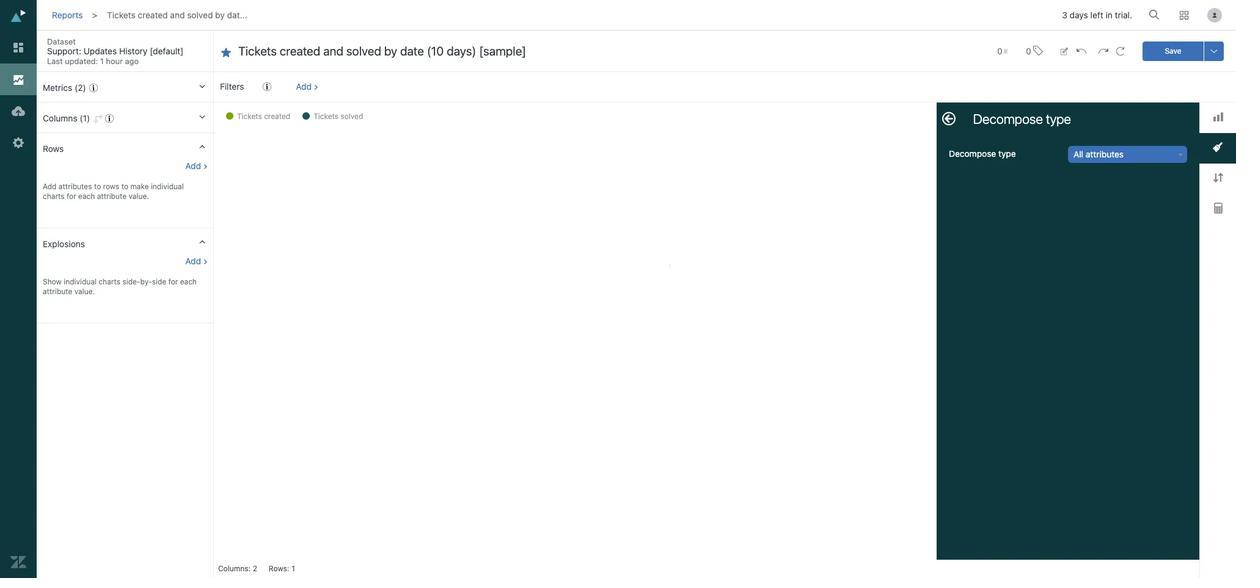 Task type: vqa. For each thing, say whether or not it's contained in the screenshot.
Furniture
no



Task type: locate. For each thing, give the bounding box(es) containing it.
value. down explosions
[[74, 287, 95, 296]]

created
[[138, 10, 168, 20], [264, 112, 290, 121]]

attributes right all
[[1086, 149, 1124, 160]]

2 0 from the left
[[1026, 46, 1031, 56]]

0 horizontal spatial open in-app guide image
[[89, 84, 98, 92]]

0 horizontal spatial tickets
[[107, 10, 135, 20]]

to right rows
[[121, 182, 128, 191]]

add
[[296, 81, 312, 92], [185, 161, 201, 171], [43, 182, 57, 191], [185, 256, 201, 266]]

rows
[[103, 182, 119, 191]]

0 inside button
[[1026, 46, 1031, 56]]

side-
[[122, 277, 140, 287]]

tickets
[[107, 10, 135, 20], [237, 112, 262, 121], [314, 112, 338, 121]]

dashboard image
[[10, 40, 26, 56]]

tickets for tickets solved
[[314, 112, 338, 121]]

0 left 0 button on the top right of page
[[997, 46, 1002, 56]]

tickets created and solved by dat...
[[107, 10, 247, 20]]

all attributes
[[1073, 149, 1124, 160]]

rows:
[[269, 565, 289, 574]]

1 vertical spatial type
[[998, 148, 1016, 159]]

decompose right arrow left3 image
[[973, 111, 1043, 127]]

0 horizontal spatial type
[[998, 148, 1016, 159]]

1 vertical spatial 1
[[292, 565, 295, 574]]

1 vertical spatial value.
[[74, 287, 95, 296]]

dat...
[[227, 10, 247, 20]]

value. down make
[[129, 192, 149, 201]]

reports
[[52, 10, 83, 20]]

0 vertical spatial created
[[138, 10, 168, 20]]

zendesk image
[[10, 555, 26, 571]]

tickets solved
[[314, 112, 363, 121]]

1 horizontal spatial each
[[180, 277, 197, 287]]

0 horizontal spatial value.
[[74, 287, 95, 296]]

charts down "rows"
[[43, 192, 65, 201]]

save group
[[1143, 41, 1224, 61]]

1 horizontal spatial type
[[1046, 111, 1071, 127]]

other options image
[[1209, 46, 1219, 56]]

0 horizontal spatial to
[[94, 182, 101, 191]]

value.
[[129, 192, 149, 201], [74, 287, 95, 296]]

charts inside show individual charts side-by-side for each attribute value.
[[99, 277, 120, 287]]

solved
[[187, 10, 213, 20], [341, 112, 363, 121]]

1 vertical spatial individual
[[64, 277, 97, 287]]

decompose type
[[973, 111, 1071, 127], [949, 148, 1016, 159]]

1 horizontal spatial charts
[[99, 277, 120, 287]]

1 horizontal spatial value.
[[129, 192, 149, 201]]

filters
[[220, 81, 244, 92]]

1 vertical spatial created
[[264, 112, 290, 121]]

all
[[1073, 149, 1083, 160]]

for inside add attributes to rows to make individual charts for each attribute value.
[[67, 192, 76, 201]]

attributes left rows
[[59, 182, 92, 191]]

datasets image
[[10, 103, 26, 119]]

zendesk products image
[[1180, 11, 1188, 20]]

0 vertical spatial decompose
[[973, 111, 1043, 127]]

0 vertical spatial value.
[[129, 192, 149, 201]]

1 horizontal spatial tickets
[[237, 112, 262, 121]]

0
[[997, 46, 1002, 56], [1026, 46, 1031, 56]]

0 vertical spatial each
[[78, 192, 95, 201]]

1 horizontal spatial 1
[[292, 565, 295, 574]]

add inside add attributes to rows to make individual charts for each attribute value.
[[43, 182, 57, 191]]

created for tickets created and solved by dat...
[[138, 10, 168, 20]]

metrics (2)
[[43, 82, 86, 93]]

show
[[43, 277, 62, 287]]

1 horizontal spatial to
[[121, 182, 128, 191]]

open in-app guide image right (1)
[[105, 114, 114, 123]]

charts left the side-
[[99, 277, 120, 287]]

for up explosions
[[67, 192, 76, 201]]

decompose down arrow left3 image
[[949, 148, 996, 159]]

attribute down rows
[[97, 192, 127, 201]]

to left rows
[[94, 182, 101, 191]]

for inside show individual charts side-by-side for each attribute value.
[[168, 277, 178, 287]]

individual right show
[[64, 277, 97, 287]]

1 vertical spatial charts
[[99, 277, 120, 287]]

1 horizontal spatial 0
[[1026, 46, 1031, 56]]

0 horizontal spatial charts
[[43, 192, 65, 201]]

admin image
[[10, 135, 26, 151]]

1 vertical spatial attributes
[[59, 182, 92, 191]]

0 vertical spatial for
[[67, 192, 76, 201]]

1 0 from the left
[[997, 46, 1002, 56]]

(1)
[[80, 113, 90, 123]]

each right side
[[180, 277, 197, 287]]

0 vertical spatial 1
[[100, 56, 104, 66]]

1 vertical spatial attribute
[[43, 287, 72, 296]]

arrow right14 image
[[203, 40, 214, 51]]

for right side
[[168, 277, 178, 287]]

individual right make
[[151, 182, 184, 191]]

for
[[67, 192, 76, 201], [168, 277, 178, 287]]

1 vertical spatial for
[[168, 277, 178, 287]]

updated:
[[65, 56, 98, 66]]

1 horizontal spatial individual
[[151, 182, 184, 191]]

make
[[130, 182, 149, 191]]

0 horizontal spatial for
[[67, 192, 76, 201]]

show individual charts side-by-side for each attribute value.
[[43, 277, 197, 296]]

0 vertical spatial attributes
[[1086, 149, 1124, 160]]

1 horizontal spatial attribute
[[97, 192, 127, 201]]

0 for 0 button on the top right of page
[[1026, 46, 1031, 56]]

0 horizontal spatial 1
[[100, 56, 104, 66]]

attribute inside show individual charts side-by-side for each attribute value.
[[43, 287, 72, 296]]

0 horizontal spatial attributes
[[59, 182, 92, 191]]

updates
[[84, 46, 117, 56]]

hour
[[106, 56, 123, 66]]

attributes
[[1086, 149, 1124, 160], [59, 182, 92, 191]]

0 vertical spatial charts
[[43, 192, 65, 201]]

metrics
[[43, 82, 72, 93]]

0 for 0 popup button
[[997, 46, 1002, 56]]

0 horizontal spatial each
[[78, 192, 95, 201]]

0 inside popup button
[[997, 46, 1002, 56]]

history
[[119, 46, 147, 56]]

0 vertical spatial attribute
[[97, 192, 127, 201]]

attribute
[[97, 192, 127, 201], [43, 287, 72, 296]]

rows: 1
[[269, 565, 295, 574]]

1 horizontal spatial attributes
[[1086, 149, 1124, 160]]

created for tickets created
[[264, 112, 290, 121]]

save button
[[1143, 41, 1204, 61]]

open in-app guide image right the (2)
[[89, 84, 98, 92]]

type
[[1046, 111, 1071, 127], [998, 148, 1016, 159]]

1 right rows:
[[292, 565, 295, 574]]

open in-app guide image up tickets created
[[263, 82, 271, 91]]

decompose
[[973, 111, 1043, 127], [949, 148, 996, 159]]

1 horizontal spatial created
[[264, 112, 290, 121]]

individual
[[151, 182, 184, 191], [64, 277, 97, 287]]

0 right 0 popup button
[[1026, 46, 1031, 56]]

to
[[94, 182, 101, 191], [121, 182, 128, 191]]

0 horizontal spatial created
[[138, 10, 168, 20]]

charts
[[43, 192, 65, 201], [99, 277, 120, 287]]

0 vertical spatial individual
[[151, 182, 184, 191]]

3 days left in trial.
[[1062, 10, 1132, 20]]

1 vertical spatial solved
[[341, 112, 363, 121]]

dataset
[[47, 37, 76, 46]]

0 horizontal spatial 0
[[997, 46, 1002, 56]]

attribute down show
[[43, 287, 72, 296]]

0 vertical spatial solved
[[187, 10, 213, 20]]

columns (1)
[[43, 113, 90, 123]]

1 to from the left
[[94, 182, 101, 191]]

each up explosions
[[78, 192, 95, 201]]

trial.
[[1115, 10, 1132, 20]]

1 horizontal spatial for
[[168, 277, 178, 287]]

1
[[100, 56, 104, 66], [292, 565, 295, 574]]

1 horizontal spatial solved
[[341, 112, 363, 121]]

open in-app guide image
[[263, 82, 271, 91], [89, 84, 98, 92], [105, 114, 114, 123]]

0 horizontal spatial individual
[[64, 277, 97, 287]]

in
[[1106, 10, 1112, 20]]

1 left the hour
[[100, 56, 104, 66]]

tickets for tickets created
[[237, 112, 262, 121]]

each
[[78, 192, 95, 201], [180, 277, 197, 287]]

0 horizontal spatial attribute
[[43, 287, 72, 296]]

2 horizontal spatial tickets
[[314, 112, 338, 121]]

2 horizontal spatial open in-app guide image
[[263, 82, 271, 91]]

2 to from the left
[[121, 182, 128, 191]]

attributes inside add attributes to rows to make individual charts for each attribute value.
[[59, 182, 92, 191]]

None text field
[[238, 43, 973, 59]]

1 vertical spatial each
[[180, 277, 197, 287]]



Task type: describe. For each thing, give the bounding box(es) containing it.
0 vertical spatial decompose type
[[973, 111, 1071, 127]]

each inside show individual charts side-by-side for each attribute value.
[[180, 277, 197, 287]]

reports image
[[10, 71, 26, 87]]

left
[[1090, 10, 1103, 20]]

0 vertical spatial type
[[1046, 111, 1071, 127]]

last
[[47, 56, 63, 66]]

Search... field
[[1151, 5, 1163, 24]]

and
[[170, 10, 185, 20]]

columns
[[43, 113, 77, 123]]

individual inside show individual charts side-by-side for each attribute value.
[[64, 277, 97, 287]]

1 inside dataset support: updates history [default] last updated: 1 hour ago
[[100, 56, 104, 66]]

1 horizontal spatial open in-app guide image
[[105, 114, 114, 123]]

0 button
[[992, 39, 1013, 63]]

individual inside add attributes to rows to make individual charts for each attribute value.
[[151, 182, 184, 191]]

0 horizontal spatial solved
[[187, 10, 213, 20]]

arrow left3 image
[[942, 112, 956, 125]]

columns: 2
[[218, 565, 257, 574]]

dataset support: updates history [default] last updated: 1 hour ago
[[47, 37, 183, 66]]

tickets for tickets created and solved by dat...
[[107, 10, 135, 20]]

0 button
[[1020, 38, 1048, 64]]

value. inside show individual charts side-by-side for each attribute value.
[[74, 287, 95, 296]]

arrows image
[[1213, 173, 1223, 183]]

attribute inside add attributes to rows to make individual charts for each attribute value.
[[97, 192, 127, 201]]

2
[[253, 565, 257, 574]]

value. inside add attributes to rows to make individual charts for each attribute value.
[[129, 192, 149, 201]]

explosions
[[43, 239, 85, 249]]

calc image
[[1214, 203, 1222, 214]]

each inside add attributes to rows to make individual charts for each attribute value.
[[78, 192, 95, 201]]

combined shape image
[[1213, 143, 1223, 152]]

all attributes link
[[1069, 147, 1187, 163]]

columns:
[[218, 565, 251, 574]]

[default]
[[150, 46, 183, 56]]

days
[[1070, 10, 1088, 20]]

1 vertical spatial decompose
[[949, 148, 996, 159]]

save
[[1165, 46, 1181, 55]]

1 vertical spatial decompose type
[[949, 148, 1016, 159]]

tickets created
[[237, 112, 290, 121]]

by
[[215, 10, 225, 20]]

attributes for all
[[1086, 149, 1124, 160]]

charts inside add attributes to rows to make individual charts for each attribute value.
[[43, 192, 65, 201]]

attributes for add
[[59, 182, 92, 191]]

(2)
[[75, 82, 86, 93]]

support:
[[47, 46, 81, 56]]

add attributes to rows to make individual charts for each attribute value.
[[43, 182, 184, 201]]

graph image
[[1213, 112, 1223, 122]]

by-
[[140, 277, 152, 287]]

3
[[1062, 10, 1067, 20]]

side
[[152, 277, 166, 287]]

rows
[[43, 144, 64, 154]]

ago
[[125, 56, 139, 66]]



